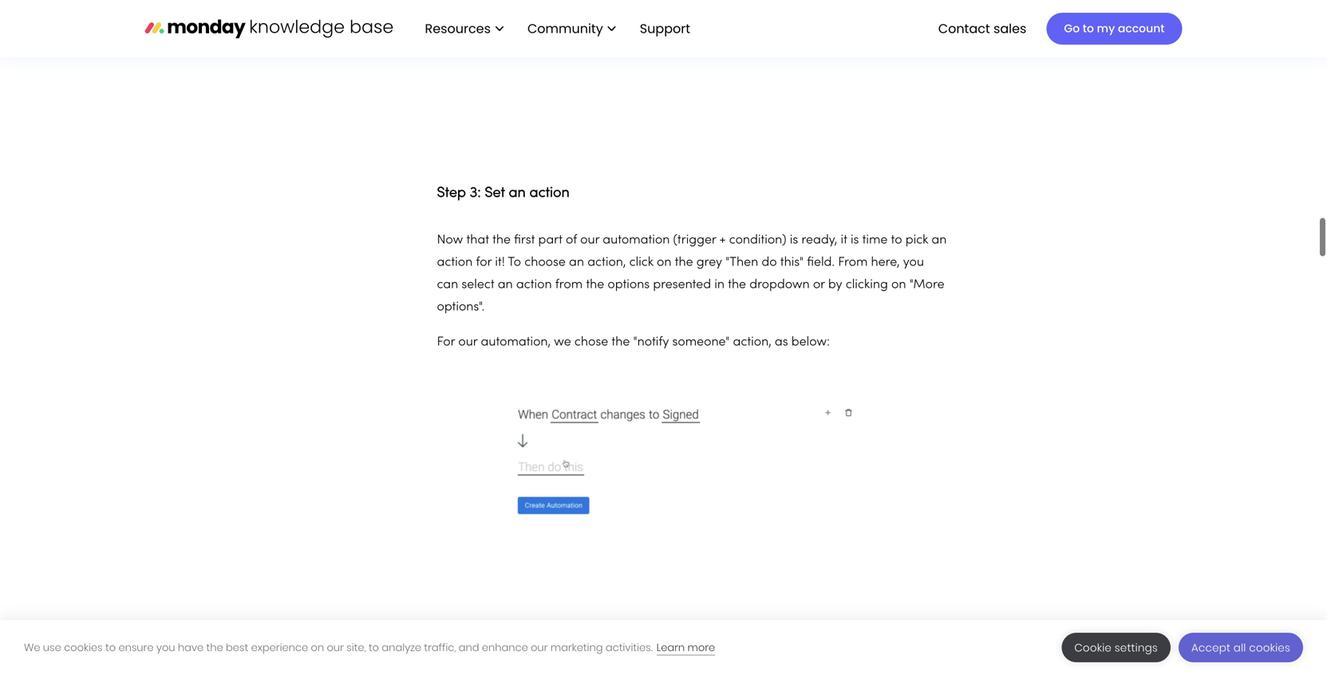 Task type: vqa. For each thing, say whether or not it's contained in the screenshot.
dialog at the bottom of page containing Cookie settings
yes



Task type: locate. For each thing, give the bounding box(es) containing it.
ensure
[[118, 641, 154, 656]]

condition)
[[729, 235, 786, 246]]

action down now
[[437, 257, 473, 269]]

on
[[657, 257, 672, 269], [891, 279, 906, 291], [311, 641, 324, 656]]

marketing
[[550, 641, 603, 656]]

settings
[[1115, 641, 1158, 656]]

(trigger
[[673, 235, 716, 246]]

we
[[554, 337, 571, 349]]

activities.
[[606, 641, 653, 656]]

0 horizontal spatial cookies
[[64, 641, 103, 656]]

action up part
[[529, 187, 570, 200]]

the inside dialog
[[206, 641, 223, 656]]

to right site,
[[369, 641, 379, 656]]

our left site,
[[327, 641, 344, 656]]

action, inside now that the first part of our automation (trigger + condition) is ready, it is time to pick an action for it! to choose an action, click on the grey "then do this" field. from here, you can select an action from the options presented in the dropdown or by clicking on "more options".
[[587, 257, 626, 269]]

that
[[466, 235, 489, 246]]

for
[[437, 337, 455, 349]]

community link
[[519, 15, 624, 42]]

pick
[[906, 235, 928, 246]]

action, up options
[[587, 257, 626, 269]]

to inside now that the first part of our automation (trigger + condition) is ready, it is time to pick an action for it! to choose an action, click on the grey "then do this" field. from here, you can select an action from the options presented in the dropdown or by clicking on "more options".
[[891, 235, 902, 246]]

is
[[790, 235, 798, 246], [851, 235, 859, 246]]

on right the experience
[[311, 641, 324, 656]]

"then
[[725, 257, 758, 269]]

automation,
[[481, 337, 551, 349]]

an down of
[[569, 257, 584, 269]]

account
[[1118, 21, 1165, 36]]

is up "this""
[[790, 235, 798, 246]]

0 horizontal spatial is
[[790, 235, 798, 246]]

action,
[[587, 257, 626, 269], [733, 337, 771, 349]]

our
[[580, 235, 599, 246], [458, 337, 477, 349], [327, 641, 344, 656], [531, 641, 548, 656]]

on right the click
[[657, 257, 672, 269]]

cookies inside button
[[1249, 641, 1290, 656]]

monday.com logo image
[[145, 12, 393, 45]]

an
[[509, 187, 526, 200], [932, 235, 947, 246], [569, 257, 584, 269], [498, 279, 513, 291]]

an right 'pick'
[[932, 235, 947, 246]]

2 vertical spatial on
[[311, 641, 324, 656]]

resources
[[425, 19, 491, 37]]

to left ensure
[[105, 641, 116, 656]]

1 vertical spatial on
[[891, 279, 906, 291]]

accept
[[1191, 641, 1231, 656]]

0 vertical spatial action,
[[587, 257, 626, 269]]

1 cookies from the left
[[64, 641, 103, 656]]

0 vertical spatial you
[[903, 257, 924, 269]]

0 horizontal spatial action,
[[587, 257, 626, 269]]

cookie
[[1074, 641, 1112, 656]]

action, left as
[[733, 337, 771, 349]]

dialog
[[0, 621, 1327, 676]]

cpt2112161433 1142x531.gif image
[[437, 0, 948, 126]]

more
[[688, 641, 715, 656]]

cookies right use
[[64, 641, 103, 656]]

1 horizontal spatial you
[[903, 257, 924, 269]]

now that the first part of our automation (trigger + condition) is ready, it is time to pick an action for it! to choose an action, click on the grey "then do this" field. from here, you can select an action from the options presented in the dropdown or by clicking on "more options".
[[437, 235, 947, 314]]

1 horizontal spatial on
[[657, 257, 672, 269]]

dialog containing cookie settings
[[0, 621, 1327, 676]]

here,
[[871, 257, 900, 269]]

in
[[714, 279, 725, 291]]

the up 'it!'
[[492, 235, 511, 246]]

someone"
[[672, 337, 730, 349]]

1 horizontal spatial is
[[851, 235, 859, 246]]

cookies for use
[[64, 641, 103, 656]]

2 cookies from the left
[[1249, 641, 1290, 656]]

to left 'pick'
[[891, 235, 902, 246]]

accept all cookies button
[[1179, 634, 1303, 663]]

to
[[1083, 21, 1094, 36], [891, 235, 902, 246], [105, 641, 116, 656], [369, 641, 379, 656]]

to right go
[[1083, 21, 1094, 36]]

0 vertical spatial on
[[657, 257, 672, 269]]

by
[[828, 279, 842, 291]]

for our automation, we chose the "notify someone" action, as below:
[[437, 337, 830, 349]]

2 horizontal spatial on
[[891, 279, 906, 291]]

for
[[476, 257, 492, 269]]

action
[[529, 187, 570, 200], [437, 257, 473, 269], [516, 279, 552, 291]]

"notify
[[633, 337, 669, 349]]

our right of
[[580, 235, 599, 246]]

you left the have
[[156, 641, 175, 656]]

"more
[[909, 279, 945, 291]]

you down 'pick'
[[903, 257, 924, 269]]

you
[[903, 257, 924, 269], [156, 641, 175, 656]]

support
[[640, 19, 690, 37]]

0 horizontal spatial you
[[156, 641, 175, 656]]

or
[[813, 279, 825, 291]]

you inside now that the first part of our automation (trigger + condition) is ready, it is time to pick an action for it! to choose an action, click on the grey "then do this" field. from here, you can select an action from the options presented in the dropdown or by clicking on "more options".
[[903, 257, 924, 269]]

ready,
[[801, 235, 837, 246]]

field.
[[807, 257, 835, 269]]

sales
[[994, 19, 1027, 37]]

1 horizontal spatial cookies
[[1249, 641, 1290, 656]]

first
[[514, 235, 535, 246]]

cookies right "all"
[[1249, 641, 1290, 656]]

1 vertical spatial action,
[[733, 337, 771, 349]]

cookies
[[64, 641, 103, 656], [1249, 641, 1290, 656]]

an down 'it!'
[[498, 279, 513, 291]]

1 vertical spatial you
[[156, 641, 175, 656]]

contact sales link
[[930, 15, 1035, 42]]

an right set
[[509, 187, 526, 200]]

is right 'it' on the right of the page
[[851, 235, 859, 246]]

the right in
[[728, 279, 746, 291]]

the
[[492, 235, 511, 246], [675, 257, 693, 269], [586, 279, 604, 291], [728, 279, 746, 291], [612, 337, 630, 349], [206, 641, 223, 656]]

the left best on the left of the page
[[206, 641, 223, 656]]

clicking
[[846, 279, 888, 291]]

part
[[538, 235, 562, 246]]

action down choose
[[516, 279, 552, 291]]

support link
[[632, 15, 703, 42], [640, 19, 695, 37]]

on down here,
[[891, 279, 906, 291]]

0 vertical spatial action
[[529, 187, 570, 200]]

list
[[409, 0, 703, 57]]



Task type: describe. For each thing, give the bounding box(es) containing it.
2 vertical spatial action
[[516, 279, 552, 291]]

main element
[[409, 0, 1182, 57]]

+
[[720, 235, 726, 246]]

all
[[1234, 641, 1246, 656]]

presented
[[653, 279, 711, 291]]

use
[[43, 641, 61, 656]]

our right for
[[458, 337, 477, 349]]

go to my account link
[[1046, 13, 1182, 45]]

cookie settings button
[[1062, 634, 1171, 663]]

go
[[1064, 21, 1080, 36]]

grey
[[696, 257, 722, 269]]

0 horizontal spatial on
[[311, 641, 324, 656]]

options".
[[437, 302, 485, 314]]

as
[[775, 337, 788, 349]]

list containing resources
[[409, 0, 703, 57]]

choose
[[524, 257, 566, 269]]

chose
[[574, 337, 608, 349]]

resources link
[[417, 15, 511, 42]]

learn more link
[[657, 641, 715, 656]]

and
[[459, 641, 479, 656]]

from
[[838, 257, 868, 269]]

options
[[608, 279, 650, 291]]

site,
[[346, 641, 366, 656]]

from
[[555, 279, 583, 291]]

it
[[841, 235, 847, 246]]

traffic,
[[424, 641, 456, 656]]

cookie settings
[[1074, 641, 1158, 656]]

best
[[226, 641, 248, 656]]

cookies for all
[[1249, 641, 1290, 656]]

experience
[[251, 641, 308, 656]]

my
[[1097, 21, 1115, 36]]

do
[[762, 257, 777, 269]]

step
[[437, 187, 466, 200]]

the right chose at the left of the page
[[612, 337, 630, 349]]

automation
[[603, 235, 670, 246]]

set
[[485, 187, 505, 200]]

1 horizontal spatial action,
[[733, 337, 771, 349]]

select
[[462, 279, 494, 291]]

to inside go to my account link
[[1083, 21, 1094, 36]]

of
[[566, 235, 577, 246]]

dropdown
[[749, 279, 810, 291]]

we use cookies to ensure you have the best experience on our site, to analyze traffic, and enhance our marketing activities. learn more
[[24, 641, 715, 656]]

the right from
[[586, 279, 604, 291]]

have
[[178, 641, 204, 656]]

analyze
[[382, 641, 421, 656]]

1 is from the left
[[790, 235, 798, 246]]

contact
[[938, 19, 990, 37]]

our right enhance
[[531, 641, 548, 656]]

to
[[508, 257, 521, 269]]

our inside now that the first part of our automation (trigger + condition) is ready, it is time to pick an action for it! to choose an action, click on the grey "then do this" field. from here, you can select an action from the options presented in the dropdown or by clicking on "more options".
[[580, 235, 599, 246]]

click
[[629, 257, 653, 269]]

below:
[[791, 337, 830, 349]]

learn
[[657, 641, 685, 656]]

2 is from the left
[[851, 235, 859, 246]]

1 vertical spatial action
[[437, 257, 473, 269]]

can
[[437, 279, 458, 291]]

contact sales
[[938, 19, 1027, 37]]

now
[[437, 235, 463, 246]]

time
[[862, 235, 888, 246]]

step 3: set an action
[[437, 187, 570, 200]]

it!
[[495, 257, 505, 269]]

community
[[527, 19, 603, 37]]

3:
[[470, 187, 481, 200]]

we
[[24, 641, 40, 656]]

this"
[[780, 257, 804, 269]]

go to my account
[[1064, 21, 1165, 36]]

cpt2112151530 1186x632.gif image
[[437, 367, 948, 639]]

the up the presented
[[675, 257, 693, 269]]

accept all cookies
[[1191, 641, 1290, 656]]

enhance
[[482, 641, 528, 656]]



